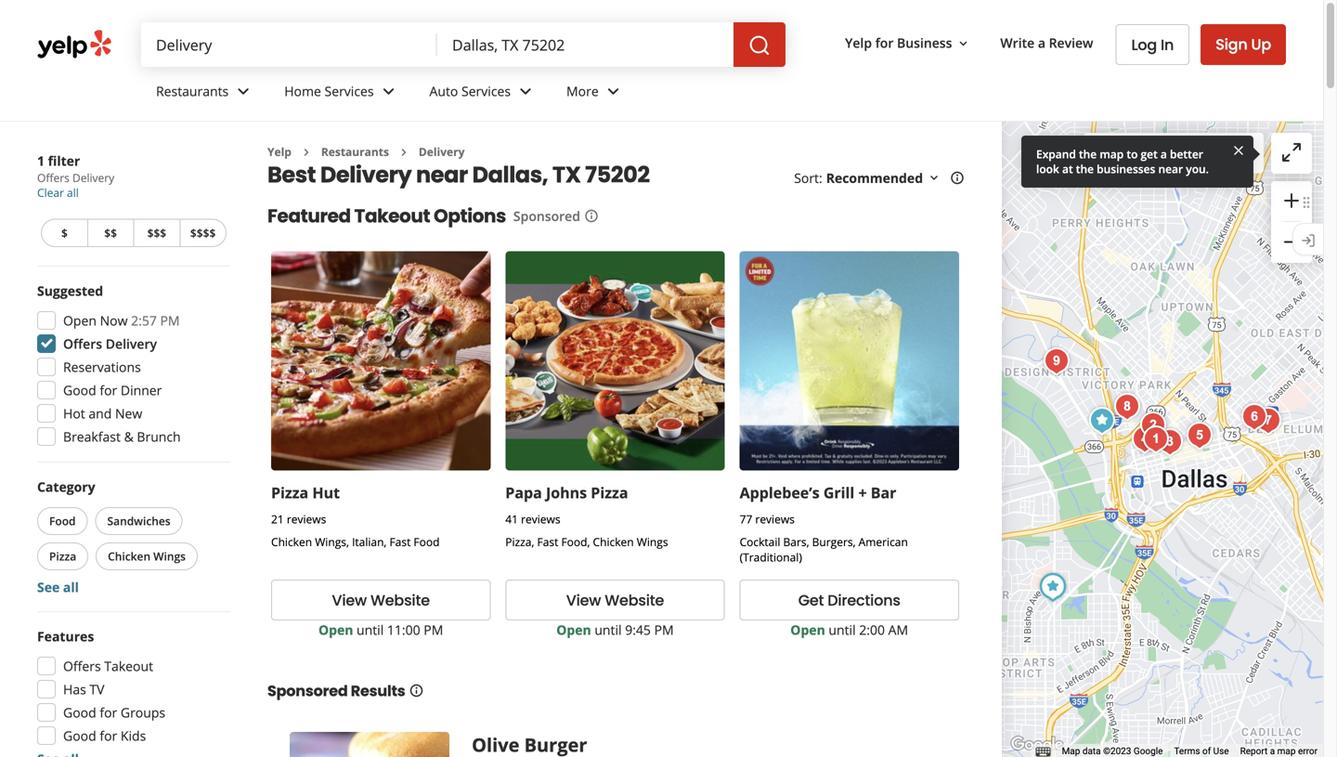 Task type: vqa. For each thing, say whether or not it's contained in the screenshot.
leftmost 'View Website' link
yes



Task type: describe. For each thing, give the bounding box(es) containing it.
$$ button
[[87, 219, 133, 247]]

1 vertical spatial restaurants link
[[321, 144, 389, 159]]

pizza inside papa johns pizza 41 reviews pizza, fast food, chicken wings
[[591, 483, 628, 503]]

open inside group
[[63, 312, 97, 329]]

pizza button
[[37, 543, 88, 570]]

pm for papa johns pizza
[[655, 621, 674, 639]]

look
[[1037, 161, 1060, 177]]

open until 2:00 am
[[791, 621, 909, 639]]

home services
[[284, 82, 374, 100]]

filter
[[48, 152, 80, 170]]

16 info v2 image for best delivery near dallas, tx 75202
[[950, 171, 965, 186]]

open until 11:00 pm
[[319, 621, 443, 639]]

category
[[37, 478, 95, 496]]

report a map error link
[[1241, 746, 1318, 757]]

75202
[[585, 159, 650, 190]]

1 filter offers delivery clear all
[[37, 152, 114, 200]]

better
[[1171, 146, 1204, 162]]

website for pizza hut
[[371, 590, 430, 611]]

chicken inside pizza hut 21 reviews chicken wings, italian, fast food
[[271, 534, 312, 550]]

burgers,
[[813, 534, 856, 550]]

log in
[[1132, 34, 1174, 55]]

search
[[1121, 145, 1162, 162]]

see all button
[[37, 578, 79, 596]]

sign up link
[[1201, 24, 1287, 65]]

map data ©2023 google
[[1062, 746, 1164, 757]]

business
[[897, 34, 953, 52]]

zoom out image
[[1281, 231, 1303, 253]]

home
[[284, 82, 321, 100]]

log
[[1132, 34, 1158, 55]]

sponsored results
[[268, 681, 406, 702]]

uncle uber's image
[[1250, 402, 1288, 439]]

wings inside papa johns pizza 41 reviews pizza, fast food, chicken wings
[[637, 534, 668, 550]]

clear all link
[[37, 185, 79, 200]]

featured takeout options
[[268, 203, 506, 229]]

cocktail
[[740, 534, 781, 550]]

sign up
[[1216, 34, 1272, 55]]

terms
[[1175, 746, 1201, 757]]

delivery inside 1 filter offers delivery clear all
[[72, 170, 114, 185]]

pizza hut link
[[271, 483, 340, 503]]

yelp for yelp for business
[[845, 34, 872, 52]]

fast inside pizza hut 21 reviews chicken wings, italian, fast food
[[390, 534, 411, 550]]

view for hut
[[332, 590, 367, 611]]

bars,
[[784, 534, 810, 550]]

a for report
[[1271, 746, 1276, 757]]

chicken inside papa johns pizza 41 reviews pizza, fast food, chicken wings
[[593, 534, 634, 550]]

options
[[434, 203, 506, 229]]

tx
[[553, 159, 581, 190]]

recommended
[[827, 169, 923, 187]]

21
[[271, 512, 284, 527]]

open until 9:45 pm
[[557, 621, 674, 639]]

website for papa johns pizza
[[605, 590, 664, 611]]

google
[[1134, 746, 1164, 757]]

close image
[[1232, 142, 1247, 158]]

for for kids
[[100, 727, 117, 745]]

get directions
[[799, 590, 901, 611]]

24 chevron down v2 image for home services
[[378, 80, 400, 103]]

map
[[1062, 746, 1081, 757]]

directions
[[828, 590, 901, 611]]

pie tap pizza workshop + bar image
[[1039, 343, 1076, 380]]

breakfast
[[63, 428, 121, 445]]

now
[[100, 312, 128, 329]]

all inside 1 filter offers delivery clear all
[[67, 185, 79, 200]]

to
[[1127, 146, 1138, 162]]

business categories element
[[141, 67, 1287, 121]]

a inside expand the map to get a better look at the businesses near you.
[[1161, 146, 1168, 162]]

0 horizontal spatial restaurants link
[[141, 67, 270, 121]]

for for groups
[[100, 704, 117, 721]]

write
[[1001, 34, 1035, 52]]

at
[[1063, 161, 1074, 177]]

you.
[[1187, 161, 1210, 177]]

more link
[[552, 67, 640, 121]]

get
[[1141, 146, 1158, 162]]

$$$
[[147, 225, 166, 241]]

none field find
[[156, 34, 423, 55]]

zoom in image
[[1281, 189, 1303, 212]]

home services link
[[270, 67, 415, 121]]

chicken inside "button"
[[108, 549, 151, 564]]

view for johns
[[566, 590, 601, 611]]

11:00
[[387, 621, 421, 639]]

view website link for pizza hut
[[271, 580, 491, 621]]

hut
[[312, 483, 340, 503]]

pizza for pizza
[[49, 549, 76, 564]]

$$$$
[[190, 225, 216, 241]]

medina oven & bar image
[[1109, 388, 1146, 425]]

see
[[37, 578, 60, 596]]

a for write
[[1038, 34, 1046, 52]]

16 chevron right v2 image
[[397, 145, 411, 160]]

pm inside group
[[160, 312, 180, 329]]

in
[[1161, 34, 1174, 55]]

expand the map to get a better look at the businesses near you. tooltip
[[1022, 136, 1254, 188]]

16 info v2 image for featured takeout options
[[584, 209, 599, 224]]

food inside pizza hut 21 reviews chicken wings, italian, fast food
[[414, 534, 440, 550]]

&
[[124, 428, 134, 445]]

none field near
[[452, 34, 719, 55]]

bar
[[871, 483, 897, 503]]

fast inside papa johns pizza 41 reviews pizza, fast food, chicken wings
[[537, 534, 559, 550]]

featured
[[268, 203, 351, 229]]

yelp for business
[[845, 34, 953, 52]]

has
[[63, 680, 86, 698]]

Find text field
[[156, 34, 423, 55]]

16 info v2 image
[[409, 683, 424, 698]]

yelp link
[[268, 144, 292, 159]]

data
[[1083, 746, 1101, 757]]

reservations
[[63, 358, 141, 376]]

error
[[1299, 746, 1318, 757]]

food inside button
[[49, 513, 76, 529]]

$$$ button
[[133, 219, 180, 247]]

delivery inside group
[[106, 335, 157, 353]]

hot and new
[[63, 405, 142, 422]]

grill
[[824, 483, 855, 503]]

features
[[37, 628, 94, 645]]

papa johns pizza link
[[506, 483, 628, 503]]

use
[[1214, 746, 1230, 757]]

$ button
[[41, 219, 87, 247]]

group containing features
[[32, 627, 230, 757]]

report a map error
[[1241, 746, 1318, 757]]

food button
[[37, 507, 88, 535]]

9:45
[[625, 621, 651, 639]]



Task type: locate. For each thing, give the bounding box(es) containing it.
2 good from the top
[[63, 704, 96, 721]]

0 vertical spatial food
[[49, 513, 76, 529]]

good for good for groups
[[63, 727, 96, 745]]

2:57
[[131, 312, 157, 329]]

auto services
[[430, 82, 511, 100]]

yelp for yelp link
[[268, 144, 292, 159]]

view up the open until 9:45 pm
[[566, 590, 601, 611]]

0 horizontal spatial 16 chevron down v2 image
[[927, 171, 942, 186]]

3 reviews from the left
[[756, 512, 795, 527]]

2 horizontal spatial map
[[1278, 746, 1296, 757]]

1 vertical spatial good
[[63, 704, 96, 721]]

reviews inside pizza hut 21 reviews chicken wings, italian, fast food
[[287, 512, 326, 527]]

yelp left 'business'
[[845, 34, 872, 52]]

offers up has tv
[[63, 657, 101, 675]]

1 none field from the left
[[156, 34, 423, 55]]

pm right 11:00
[[424, 621, 443, 639]]

best
[[268, 159, 316, 190]]

applebee's grill + bar 77 reviews cocktail bars, burgers, american (traditional)
[[740, 483, 908, 565]]

dinner
[[121, 381, 162, 399]]

1 horizontal spatial reviews
[[521, 512, 561, 527]]

1 horizontal spatial restaurants link
[[321, 144, 389, 159]]

1 horizontal spatial none field
[[452, 34, 719, 55]]

0 horizontal spatial takeout
[[104, 657, 153, 675]]

0 horizontal spatial yelp
[[268, 144, 292, 159]]

16 chevron down v2 image for recommended
[[927, 171, 942, 186]]

1 horizontal spatial food
[[414, 534, 440, 550]]

view up open until 11:00 pm
[[332, 590, 367, 611]]

0 horizontal spatial services
[[325, 82, 374, 100]]

good down has tv
[[63, 704, 96, 721]]

until for 41
[[595, 621, 622, 639]]

yelp
[[845, 34, 872, 52], [268, 144, 292, 159]]

map left to
[[1100, 146, 1124, 162]]

website up 11:00
[[371, 590, 430, 611]]

Near text field
[[452, 34, 719, 55]]

None field
[[156, 34, 423, 55], [452, 34, 719, 55]]

0 vertical spatial restaurants
[[156, 82, 229, 100]]

1 horizontal spatial until
[[595, 621, 622, 639]]

yelp for business button
[[838, 26, 979, 60]]

a
[[1038, 34, 1046, 52], [1161, 146, 1168, 162], [1271, 746, 1276, 757]]

24 chevron down v2 image left home
[[232, 80, 255, 103]]

for inside button
[[876, 34, 894, 52]]

website up 9:45
[[605, 590, 664, 611]]

1 vertical spatial 16 chevron down v2 image
[[927, 171, 942, 186]]

open for pizza hut
[[319, 621, 353, 639]]

wings,
[[315, 534, 349, 550]]

$
[[61, 225, 68, 241]]

map for to
[[1100, 146, 1124, 162]]

good for dinner
[[63, 381, 162, 399]]

search image
[[749, 34, 771, 57]]

none field up 'more'
[[452, 34, 719, 55]]

2 horizontal spatial until
[[829, 621, 856, 639]]

restaurants inside business categories element
[[156, 82, 229, 100]]

map for moves
[[1183, 145, 1210, 162]]

view website for papa johns pizza
[[566, 590, 664, 611]]

2 view website from the left
[[566, 590, 664, 611]]

chicken down 21
[[271, 534, 312, 550]]

reviews right the 41
[[521, 512, 561, 527]]

reviews inside papa johns pizza 41 reviews pizza, fast food, chicken wings
[[521, 512, 561, 527]]

papa johns pizza image
[[1035, 569, 1072, 606]]

4 24 chevron down v2 image from the left
[[603, 80, 625, 103]]

1 24 chevron down v2 image from the left
[[232, 80, 255, 103]]

2 view website link from the left
[[506, 580, 725, 621]]

sponsored left the results
[[268, 681, 348, 702]]

for
[[876, 34, 894, 52], [100, 381, 117, 399], [100, 704, 117, 721], [100, 727, 117, 745]]

auto
[[430, 82, 458, 100]]

pizza up see all on the bottom of page
[[49, 549, 76, 564]]

for left 'business'
[[876, 34, 894, 52]]

2 horizontal spatial reviews
[[756, 512, 795, 527]]

expand map image
[[1281, 141, 1303, 163]]

kids
[[121, 727, 146, 745]]

best delivery near dallas, tx 75202
[[268, 159, 650, 190]]

2 vertical spatial a
[[1271, 746, 1276, 757]]

0 horizontal spatial map
[[1100, 146, 1124, 162]]

1 horizontal spatial map
[[1183, 145, 1210, 162]]

0 vertical spatial good
[[63, 381, 96, 399]]

fast right italian,
[[390, 534, 411, 550]]

get directions link
[[740, 580, 960, 621]]

2 view from the left
[[566, 590, 601, 611]]

until left 11:00
[[357, 621, 384, 639]]

delivery down filter
[[72, 170, 114, 185]]

more
[[567, 82, 599, 100]]

open
[[63, 312, 97, 329], [319, 621, 353, 639], [557, 621, 591, 639], [791, 621, 826, 639]]

a right get
[[1161, 146, 1168, 162]]

3 until from the left
[[829, 621, 856, 639]]

reviews inside applebee's grill + bar 77 reviews cocktail bars, burgers, american (traditional)
[[756, 512, 795, 527]]

map for error
[[1278, 746, 1296, 757]]

services for home services
[[325, 82, 374, 100]]

1 horizontal spatial pm
[[424, 621, 443, 639]]

1 horizontal spatial yelp
[[845, 34, 872, 52]]

recommended button
[[827, 169, 942, 187]]

1 horizontal spatial 16 chevron down v2 image
[[956, 36, 971, 51]]

good for kids
[[63, 727, 146, 745]]

0 vertical spatial sponsored
[[514, 207, 581, 225]]

24 chevron down v2 image for restaurants
[[232, 80, 255, 103]]

(traditional)
[[740, 550, 803, 565]]

1 horizontal spatial chicken
[[271, 534, 312, 550]]

1 view from the left
[[332, 590, 367, 611]]

1 horizontal spatial view
[[566, 590, 601, 611]]

pizza inside pizza hut 21 reviews chicken wings, italian, fast food
[[271, 483, 309, 503]]

0 horizontal spatial restaurants
[[156, 82, 229, 100]]

american
[[859, 534, 908, 550]]

0 vertical spatial takeout
[[354, 203, 430, 229]]

pizza right johns
[[591, 483, 628, 503]]

1
[[37, 152, 45, 170]]

1 vertical spatial sponsored
[[268, 681, 348, 702]]

1 horizontal spatial wings
[[637, 534, 668, 550]]

1 services from the left
[[325, 82, 374, 100]]

applebee's grill + bar link
[[740, 483, 897, 503]]

24 chevron down v2 image inside home services link
[[378, 80, 400, 103]]

papa
[[506, 483, 542, 503]]

$$
[[104, 225, 117, 241]]

a right report at right
[[1271, 746, 1276, 757]]

until for bar
[[829, 621, 856, 639]]

services right home
[[325, 82, 374, 100]]

sponsored for sponsored results
[[268, 681, 348, 702]]

for for business
[[876, 34, 894, 52]]

yelp inside button
[[845, 34, 872, 52]]

16 info v2 image right recommended dropdown button
[[950, 171, 965, 186]]

big guy's chicken & rice image
[[1237, 399, 1274, 436]]

for up hot and new at left
[[100, 381, 117, 399]]

2 services from the left
[[462, 82, 511, 100]]

delivery right 16 chevron right v2 image
[[419, 144, 465, 159]]

group containing category
[[33, 478, 230, 596]]

for for dinner
[[100, 381, 117, 399]]

offers up reservations
[[63, 335, 102, 353]]

i fratelli pizza downtown dallas image
[[1135, 407, 1172, 444]]

0 vertical spatial yelp
[[845, 34, 872, 52]]

delivery down open now 2:57 pm
[[106, 335, 157, 353]]

16 chevron down v2 image
[[956, 36, 971, 51], [927, 171, 942, 186]]

24 chevron down v2 image left the auto
[[378, 80, 400, 103]]

good down good for groups
[[63, 727, 96, 745]]

pm right 2:57
[[160, 312, 180, 329]]

pizza hut image
[[1084, 402, 1121, 439]]

offers for offers takeout
[[63, 657, 101, 675]]

dallas,
[[472, 159, 548, 190]]

0 horizontal spatial view
[[332, 590, 367, 611]]

1 horizontal spatial sponsored
[[514, 207, 581, 225]]

view website link up open until 11:00 pm
[[271, 580, 491, 621]]

1 vertical spatial yelp
[[268, 144, 292, 159]]

yelp left 16 chevron right v2 icon
[[268, 144, 292, 159]]

pm for pizza hut
[[424, 621, 443, 639]]

2 horizontal spatial pm
[[655, 621, 674, 639]]

16 chevron down v2 image inside recommended dropdown button
[[927, 171, 942, 186]]

2 until from the left
[[595, 621, 622, 639]]

all right the clear
[[67, 185, 79, 200]]

family thais asian bistro image
[[1127, 421, 1164, 458]]

16 info v2 image
[[950, 171, 965, 186], [584, 209, 599, 224]]

restaurants
[[156, 82, 229, 100], [321, 144, 389, 159]]

0 vertical spatial 16 info v2 image
[[950, 171, 965, 186]]

near right 16 chevron right v2 image
[[416, 159, 468, 190]]

wings down sandwiches button
[[153, 549, 186, 564]]

wings inside "button"
[[153, 549, 186, 564]]

1 view website link from the left
[[271, 580, 491, 621]]

0 vertical spatial 16 chevron down v2 image
[[956, 36, 971, 51]]

1 horizontal spatial pizza
[[271, 483, 309, 503]]

takeout up tv
[[104, 657, 153, 675]]

applebee's
[[740, 483, 820, 503]]

open down the get
[[791, 621, 826, 639]]

1 vertical spatial offers
[[63, 335, 102, 353]]

delivery up featured takeout options
[[320, 159, 412, 190]]

pm
[[160, 312, 180, 329], [424, 621, 443, 639], [655, 621, 674, 639]]

fast
[[390, 534, 411, 550], [537, 534, 559, 550]]

all
[[67, 185, 79, 200], [63, 578, 79, 596]]

pm right 9:45
[[655, 621, 674, 639]]

takeout down 16 chevron right v2 image
[[354, 203, 430, 229]]

services right the auto
[[462, 82, 511, 100]]

0 horizontal spatial sponsored
[[268, 681, 348, 702]]

view website link for papa johns pizza
[[506, 580, 725, 621]]

moves
[[1213, 145, 1253, 162]]

0 horizontal spatial pm
[[160, 312, 180, 329]]

2:00
[[860, 621, 885, 639]]

77
[[740, 512, 753, 527]]

chicken wings button
[[96, 543, 198, 570]]

0 horizontal spatial near
[[416, 159, 468, 190]]

reviews down pizza hut link
[[287, 512, 326, 527]]

2 horizontal spatial pizza
[[591, 483, 628, 503]]

24 chevron down v2 image for more
[[603, 80, 625, 103]]

map left the error
[[1278, 746, 1296, 757]]

keyboard shortcuts image
[[1036, 747, 1051, 757]]

1 horizontal spatial restaurants
[[321, 144, 389, 159]]

open now 2:57 pm
[[63, 312, 180, 329]]

16 chevron right v2 image
[[299, 145, 314, 160]]

0 horizontal spatial reviews
[[287, 512, 326, 527]]

report
[[1241, 746, 1268, 757]]

food right italian,
[[414, 534, 440, 550]]

2 vertical spatial offers
[[63, 657, 101, 675]]

sponsored for sponsored
[[514, 207, 581, 225]]

1 vertical spatial a
[[1161, 146, 1168, 162]]

until left 2:00
[[829, 621, 856, 639]]

2 website from the left
[[605, 590, 664, 611]]

view website up open until 11:00 pm
[[332, 590, 430, 611]]

clear
[[37, 185, 64, 200]]

takeout for offers
[[104, 657, 153, 675]]

0 horizontal spatial view website
[[332, 590, 430, 611]]

for up good for kids
[[100, 704, 117, 721]]

1 horizontal spatial view website link
[[506, 580, 725, 621]]

the crafty irishman image
[[1182, 417, 1219, 454]]

1 vertical spatial restaurants
[[321, 144, 389, 159]]

services for auto services
[[462, 82, 511, 100]]

breakfast & brunch
[[63, 428, 181, 445]]

near inside expand the map to get a better look at the businesses near you.
[[1159, 161, 1184, 177]]

24 chevron down v2 image for auto services
[[515, 80, 537, 103]]

2 vertical spatial good
[[63, 727, 96, 745]]

1 horizontal spatial 16 info v2 image
[[950, 171, 965, 186]]

open for papa johns pizza
[[557, 621, 591, 639]]

wingbucket image
[[1152, 424, 1189, 461]]

2 reviews from the left
[[521, 512, 561, 527]]

16 info v2 image down 75202
[[584, 209, 599, 224]]

None search field
[[141, 22, 790, 67]]

3 24 chevron down v2 image from the left
[[515, 80, 537, 103]]

2 horizontal spatial chicken
[[593, 534, 634, 550]]

food
[[49, 513, 76, 529], [414, 534, 440, 550]]

am
[[889, 621, 909, 639]]

1 view website from the left
[[332, 590, 430, 611]]

view website up the open until 9:45 pm
[[566, 590, 664, 611]]

1 vertical spatial food
[[414, 534, 440, 550]]

until for reviews
[[357, 621, 384, 639]]

view website
[[332, 590, 430, 611], [566, 590, 664, 611]]

1 good from the top
[[63, 381, 96, 399]]

sponsored down the tx
[[514, 207, 581, 225]]

24 chevron down v2 image right auto services
[[515, 80, 537, 103]]

16 chevron down v2 image inside yelp for business button
[[956, 36, 971, 51]]

1 fast from the left
[[390, 534, 411, 550]]

2 fast from the left
[[537, 534, 559, 550]]

good up hot
[[63, 381, 96, 399]]

pizza,
[[506, 534, 535, 550]]

and
[[89, 405, 112, 422]]

24 chevron down v2 image inside auto services link
[[515, 80, 537, 103]]

0 horizontal spatial pizza
[[49, 549, 76, 564]]

1 reviews from the left
[[287, 512, 326, 527]]

takeout for featured
[[354, 203, 430, 229]]

hot
[[63, 405, 85, 422]]

open for applebee's grill + bar
[[791, 621, 826, 639]]

open up sponsored results on the bottom left of the page
[[319, 621, 353, 639]]

map inside expand the map to get a better look at the businesses near you.
[[1100, 146, 1124, 162]]

chicken right food,
[[593, 534, 634, 550]]

1 horizontal spatial services
[[462, 82, 511, 100]]

24 chevron down v2 image inside more link
[[603, 80, 625, 103]]

review
[[1049, 34, 1094, 52]]

near right get
[[1159, 161, 1184, 177]]

expand the map to get a better look at the businesses near you.
[[1037, 146, 1210, 177]]

view
[[332, 590, 367, 611], [566, 590, 601, 611]]

open down the suggested at the top of page
[[63, 312, 97, 329]]

map right as
[[1183, 145, 1210, 162]]

fast left food,
[[537, 534, 559, 550]]

0 horizontal spatial none field
[[156, 34, 423, 55]]

1 horizontal spatial a
[[1161, 146, 1168, 162]]

none field up home
[[156, 34, 423, 55]]

0 horizontal spatial food
[[49, 513, 76, 529]]

16 chevron down v2 image right recommended
[[927, 171, 942, 186]]

new
[[115, 405, 142, 422]]

24 chevron down v2 image right 'more'
[[603, 80, 625, 103]]

map region
[[879, 54, 1338, 757]]

0 vertical spatial restaurants link
[[141, 67, 270, 121]]

wings right food,
[[637, 534, 668, 550]]

0 horizontal spatial 16 info v2 image
[[584, 209, 599, 224]]

google image
[[1007, 733, 1068, 757]]

terms of use
[[1175, 746, 1230, 757]]

a right write
[[1038, 34, 1046, 52]]

1 vertical spatial 16 info v2 image
[[584, 209, 599, 224]]

for down good for groups
[[100, 727, 117, 745]]

1 horizontal spatial takeout
[[354, 203, 430, 229]]

suggested
[[37, 282, 103, 300]]

expand
[[1037, 146, 1077, 162]]

chicken wings
[[108, 549, 186, 564]]

pizza
[[271, 483, 309, 503], [591, 483, 628, 503], [49, 549, 76, 564]]

0 horizontal spatial a
[[1038, 34, 1046, 52]]

reviews
[[287, 512, 326, 527], [521, 512, 561, 527], [756, 512, 795, 527]]

2 none field from the left
[[452, 34, 719, 55]]

1 horizontal spatial website
[[605, 590, 664, 611]]

2 horizontal spatial a
[[1271, 746, 1276, 757]]

1 until from the left
[[357, 621, 384, 639]]

tv
[[90, 680, 105, 698]]

16 chevron down v2 image for yelp for business
[[956, 36, 971, 51]]

italian,
[[352, 534, 387, 550]]

0 vertical spatial all
[[67, 185, 79, 200]]

group
[[1272, 181, 1313, 263], [32, 281, 230, 451], [33, 478, 230, 596], [32, 627, 230, 757]]

up
[[1252, 34, 1272, 55]]

offers inside 1 filter offers delivery clear all
[[37, 170, 70, 185]]

group containing suggested
[[32, 281, 230, 451]]

reviews down applebee's
[[756, 512, 795, 527]]

0 horizontal spatial until
[[357, 621, 384, 639]]

2 24 chevron down v2 image from the left
[[378, 80, 400, 103]]

pizza up 21
[[271, 483, 309, 503]]

good for reservations
[[63, 381, 96, 399]]

0 horizontal spatial fast
[[390, 534, 411, 550]]

open left 9:45
[[557, 621, 591, 639]]

sandwiches button
[[95, 507, 183, 535]]

1 website from the left
[[371, 590, 430, 611]]

wow grill image
[[1138, 421, 1175, 458]]

0 vertical spatial offers
[[37, 170, 70, 185]]

0 vertical spatial a
[[1038, 34, 1046, 52]]

pizza for pizza hut 21 reviews chicken wings, italian, fast food
[[271, 483, 309, 503]]

until left 9:45
[[595, 621, 622, 639]]

view website for pizza hut
[[332, 590, 430, 611]]

1 horizontal spatial view website
[[566, 590, 664, 611]]

food down category
[[49, 513, 76, 529]]

1 vertical spatial takeout
[[104, 657, 153, 675]]

16 chevron down v2 image right 'business'
[[956, 36, 971, 51]]

all right see
[[63, 578, 79, 596]]

0 horizontal spatial view website link
[[271, 580, 491, 621]]

all inside group
[[63, 578, 79, 596]]

chicken down sandwiches button
[[108, 549, 151, 564]]

view website link
[[271, 580, 491, 621], [506, 580, 725, 621]]

0 horizontal spatial wings
[[153, 549, 186, 564]]

1 horizontal spatial near
[[1159, 161, 1184, 177]]

sign
[[1216, 34, 1248, 55]]

restaurants link
[[141, 67, 270, 121], [321, 144, 389, 159]]

good for groups
[[63, 704, 165, 721]]

offers for offers delivery
[[63, 335, 102, 353]]

view website link up the open until 9:45 pm
[[506, 580, 725, 621]]

offers down filter
[[37, 170, 70, 185]]

write a review link
[[993, 26, 1101, 60]]

24 chevron down v2 image
[[232, 80, 255, 103], [378, 80, 400, 103], [515, 80, 537, 103], [603, 80, 625, 103]]

takeout inside group
[[104, 657, 153, 675]]

pizza inside 'button'
[[49, 549, 76, 564]]

0 horizontal spatial website
[[371, 590, 430, 611]]

1 horizontal spatial fast
[[537, 534, 559, 550]]

until
[[357, 621, 384, 639], [595, 621, 622, 639], [829, 621, 856, 639]]

3 good from the top
[[63, 727, 96, 745]]

1 vertical spatial all
[[63, 578, 79, 596]]

0 horizontal spatial chicken
[[108, 549, 151, 564]]



